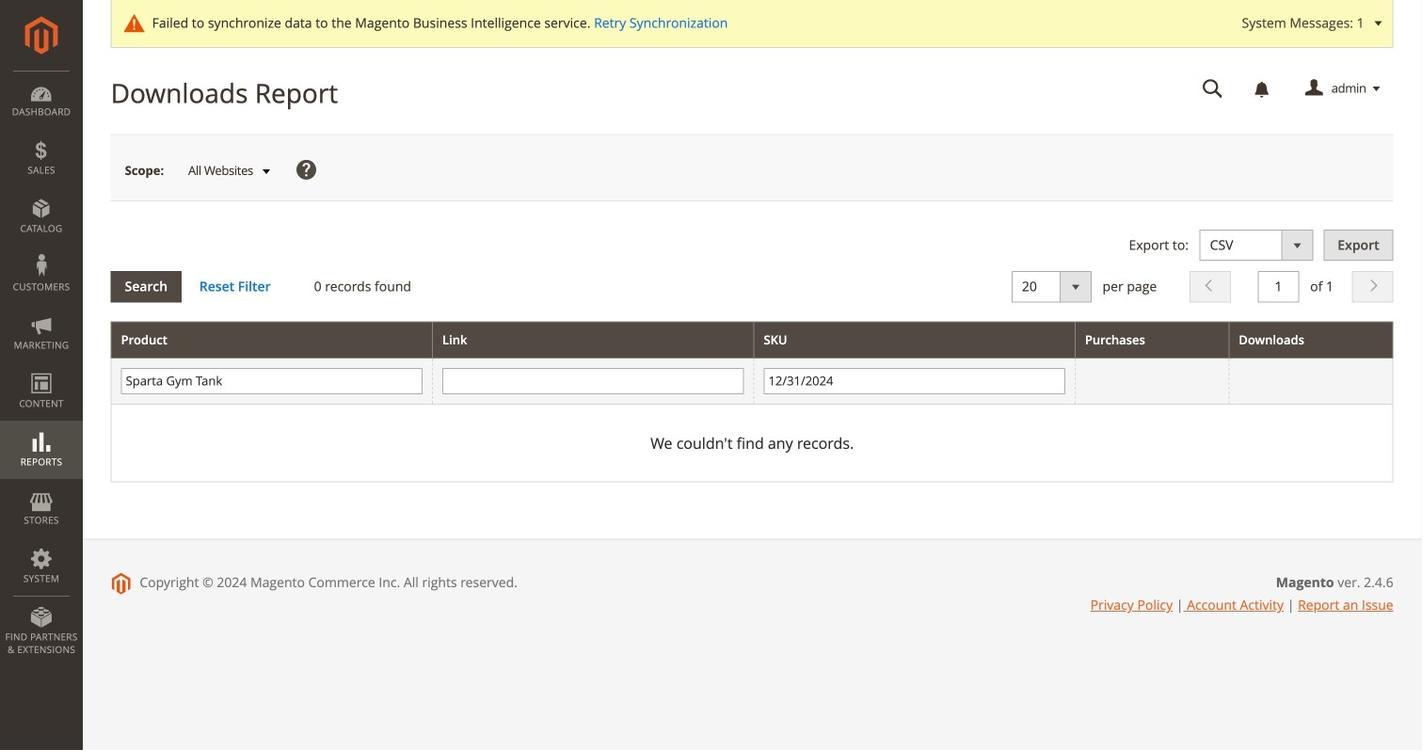 Task type: describe. For each thing, give the bounding box(es) containing it.
magento admin panel image
[[25, 16, 58, 55]]



Task type: locate. For each thing, give the bounding box(es) containing it.
None text field
[[1189, 72, 1236, 105], [1258, 271, 1299, 302], [442, 368, 744, 394], [764, 368, 1065, 394], [1189, 72, 1236, 105], [1258, 271, 1299, 302], [442, 368, 744, 394], [764, 368, 1065, 394]]

menu bar
[[0, 71, 83, 666]]

None text field
[[121, 368, 423, 394]]



Task type: vqa. For each thing, say whether or not it's contained in the screenshot.
menu
no



